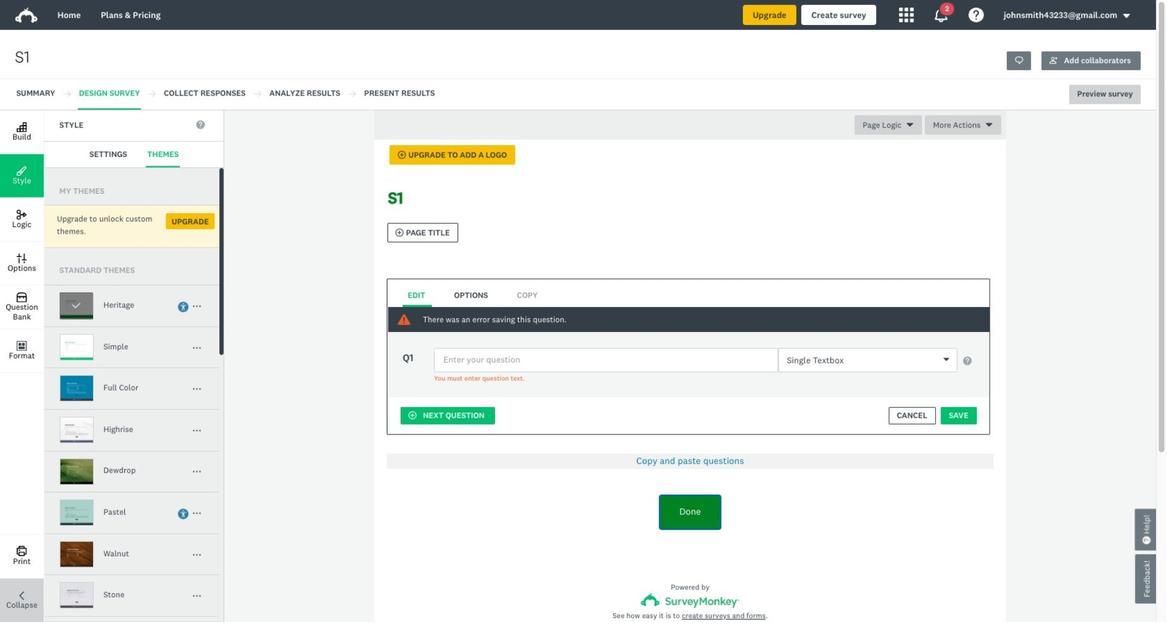 Task type: describe. For each thing, give the bounding box(es) containing it.
2 products icon image from the left
[[934, 7, 949, 22]]

surveymonkey logo image
[[15, 7, 37, 23]]

1 products icon image from the left
[[899, 7, 914, 22]]

help icon image
[[969, 7, 984, 22]]



Task type: vqa. For each thing, say whether or not it's contained in the screenshot.
'SurveyMonkey' IMAGE
yes



Task type: locate. For each thing, give the bounding box(es) containing it.
dropdown arrow image
[[1123, 12, 1132, 20]]

surveymonkey image
[[641, 593, 740, 608]]

0 horizontal spatial products icon image
[[899, 7, 914, 22]]

1 horizontal spatial products icon image
[[934, 7, 949, 22]]

products icon image
[[899, 7, 914, 22], [934, 7, 949, 22]]



